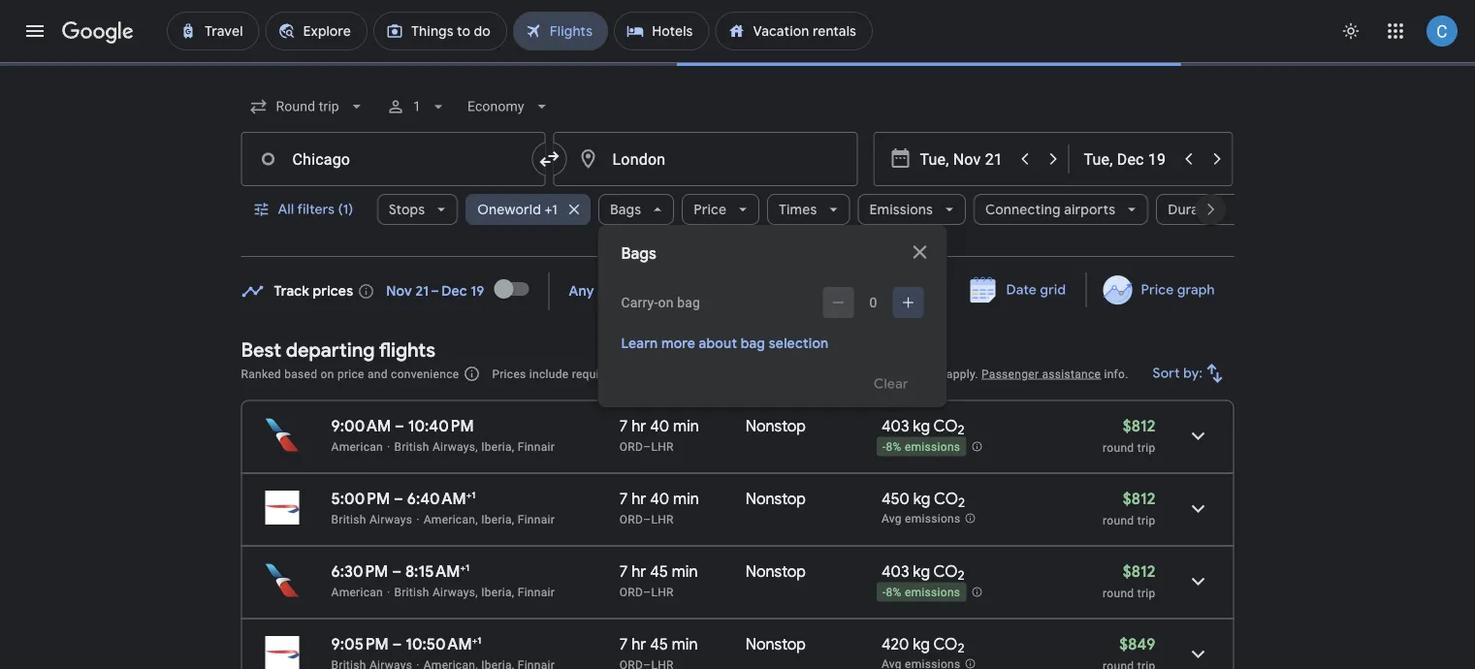 Task type: locate. For each thing, give the bounding box(es) containing it.
2 hr from the top
[[632, 489, 646, 509]]

0 vertical spatial price
[[693, 201, 726, 218]]

9:00 am
[[331, 416, 391, 436]]

leaves o'hare international airport at 5:00 pm on tuesday, november 21 and arrives at heathrow airport at 6:40 am on wednesday, november 22. element
[[331, 489, 476, 509]]

0 vertical spatial 8%
[[886, 440, 902, 454]]

2 total duration 7 hr 45 min. element from the top
[[620, 634, 746, 657]]

3 iberia, from the top
[[481, 585, 514, 599]]

1 vertical spatial 812 us dollars text field
[[1123, 562, 1156, 581]]

+ inside 6:30 pm – 8:15 am + 1
[[460, 562, 465, 574]]

price graph button
[[1090, 273, 1230, 307]]

kg inside 450 kg co 2
[[913, 489, 931, 509]]

american for 6:30 pm – 8:15 am + 1
[[331, 585, 383, 599]]

8% for 7 hr 45 min
[[886, 586, 902, 600]]

6:40 am
[[407, 489, 466, 509]]

3 ord from the top
[[620, 585, 643, 599]]

british airways, iberia, finnair down 10:40 pm
[[394, 440, 555, 453]]

2 vertical spatial ord
[[620, 585, 643, 599]]

0 vertical spatial iberia,
[[481, 440, 514, 453]]

airways, down 10:40 pm
[[432, 440, 478, 453]]

nov
[[386, 283, 412, 300]]

None field
[[241, 89, 374, 124], [460, 89, 559, 124], [241, 89, 374, 124], [460, 89, 559, 124]]

7 for 6:30 pm – 8:15 am + 1
[[620, 562, 628, 581]]

round for 6:30 pm – 8:15 am + 1
[[1103, 586, 1134, 600]]

carry-
[[621, 294, 658, 310]]

emissions up 420 kg co 2
[[905, 586, 960, 600]]

hr for 9:00 am – 10:40 pm
[[632, 416, 646, 436]]

british airways, iberia, finnair down arrival time: 8:15 am on  wednesday, november 22. text field
[[394, 585, 555, 599]]

$812 round trip for 9:00 am – 10:40 pm
[[1103, 416, 1156, 454]]

1 403 from the top
[[881, 416, 909, 436]]

3 trip from the top
[[1137, 586, 1156, 600]]

bags up "dates"
[[621, 244, 657, 264]]

1 vertical spatial $812 round trip
[[1103, 489, 1156, 527]]

9:05 pm – 10:50 am + 1
[[331, 634, 481, 654]]

iberia, down american, iberia, finnair
[[481, 585, 514, 599]]

british airways, iberia, finnair
[[394, 440, 555, 453], [394, 585, 555, 599]]

flight details. leaves o'hare international airport at 5:00 pm on tuesday, november 21 and arrives at heathrow airport at 6:40 am on wednesday, november 22. image
[[1175, 485, 1221, 532]]

403 kg co 2 for 7 hr 45 min
[[881, 562, 965, 584]]

british down 6:30 pm – 8:15 am + 1
[[394, 585, 429, 599]]

2 right the '420'
[[958, 640, 964, 657]]

min down for
[[673, 416, 699, 436]]

hr down 7 hr 45 min ord – lhr
[[632, 634, 646, 654]]

2 total duration 7 hr 40 min. element from the top
[[620, 489, 746, 512]]

hr down taxes
[[632, 416, 646, 436]]

filters
[[297, 201, 335, 218]]

2 7 hr 40 min ord – lhr from the top
[[620, 489, 699, 526]]

1 vertical spatial on
[[321, 367, 334, 381]]

iberia, for 9:00 am – 10:40 pm
[[481, 440, 514, 453]]

round down $812 text field
[[1103, 441, 1134, 454]]

2 round from the top
[[1103, 514, 1134, 527]]

lhr up the 7 hr 45 min
[[651, 585, 674, 599]]

3 lhr from the top
[[651, 585, 674, 599]]

trip down $812 text field
[[1137, 441, 1156, 454]]

1 vertical spatial iberia,
[[481, 513, 514, 526]]

1 finnair from the top
[[518, 440, 555, 453]]

1 vertical spatial -
[[882, 586, 886, 600]]

0 vertical spatial ord
[[620, 440, 643, 453]]

find the best price region
[[241, 266, 1234, 323]]

main menu image
[[23, 19, 47, 43]]

emissions down 450 kg co 2
[[905, 512, 961, 526]]

on
[[658, 294, 674, 310], [321, 367, 334, 381]]

1 total duration 7 hr 40 min. element from the top
[[620, 416, 746, 439]]

price inside "popup button"
[[693, 201, 726, 218]]

2 45 from the top
[[650, 634, 668, 654]]

9:05 pm
[[331, 634, 389, 654]]

4 nonstop flight. element from the top
[[746, 634, 806, 657]]

lhr for 5:00 pm – 6:40 am + 1
[[651, 513, 674, 526]]

lhr
[[651, 440, 674, 453], [651, 513, 674, 526], [651, 585, 674, 599]]

lhr inside 7 hr 45 min ord – lhr
[[651, 585, 674, 599]]

british for 9:00 am
[[394, 440, 429, 453]]

2 airways, from the top
[[432, 585, 478, 599]]

bags right +1
[[609, 201, 641, 218]]

1 vertical spatial 40
[[650, 489, 669, 509]]

total duration 7 hr 45 min. element
[[620, 562, 746, 584], [620, 634, 746, 657]]

kg down may at the right of page
[[913, 416, 930, 436]]

lhr for 9:00 am – 10:40 pm
[[651, 440, 674, 453]]

3 round from the top
[[1103, 586, 1134, 600]]

4 nonstop from the top
[[746, 634, 806, 654]]

3 $812 round trip from the top
[[1103, 562, 1156, 600]]

british airways, iberia, finnair for 6:30 pm – 8:15 am + 1
[[394, 585, 555, 599]]

2 vertical spatial trip
[[1137, 586, 1156, 600]]

0 horizontal spatial on
[[321, 367, 334, 381]]

3 finnair from the top
[[518, 585, 555, 599]]

1 inside 5:00 pm – 6:40 am + 1
[[471, 489, 476, 501]]

1 trip from the top
[[1137, 441, 1156, 454]]

2 812 us dollars text field from the top
[[1123, 562, 1156, 581]]

10:40 pm
[[408, 416, 474, 436]]

2 403 from the top
[[881, 562, 909, 581]]

price right bags popup button at left
[[693, 201, 726, 218]]

kg up avg emissions
[[913, 489, 931, 509]]

2 403 kg co 2 from the top
[[881, 562, 965, 584]]

iberia,
[[481, 440, 514, 453], [481, 513, 514, 526], [481, 585, 514, 599]]

1 inside 6:30 pm – 8:15 am + 1
[[465, 562, 469, 574]]

0 vertical spatial round
[[1103, 441, 1134, 454]]

4 co from the top
[[933, 634, 958, 654]]

1 vertical spatial bag
[[741, 335, 765, 352]]

None search field
[[241, 83, 1256, 407]]

1 vertical spatial american
[[331, 585, 383, 599]]

co up avg emissions
[[934, 489, 958, 509]]

hr up 7 hr 45 min ord – lhr
[[632, 489, 646, 509]]

assistance
[[1042, 367, 1101, 381]]

co inside 450 kg co 2
[[934, 489, 958, 509]]

1 horizontal spatial price
[[1141, 281, 1174, 299]]

5:00 pm
[[331, 489, 390, 509]]

1 8% from the top
[[886, 440, 902, 454]]

+ inside 5:00 pm – 6:40 am + 1
[[466, 489, 471, 501]]

lhr down prices include required taxes + fees for 1 adult.
[[651, 440, 674, 453]]

nonstop flight. element
[[746, 416, 806, 439], [746, 489, 806, 512], [746, 562, 806, 584], [746, 634, 806, 657]]

– up the 7 hr 45 min
[[643, 585, 651, 599]]

403 down avg
[[881, 562, 909, 581]]

45 down 7 hr 45 min ord – lhr
[[650, 634, 668, 654]]

bag right about
[[741, 335, 765, 352]]

american down 9:00 am text box
[[331, 440, 383, 453]]

2 vertical spatial bag
[[870, 367, 891, 381]]

total duration 7 hr 45 min. element up the 7 hr 45 min
[[620, 562, 746, 584]]

0 vertical spatial total duration 7 hr 40 min. element
[[620, 416, 746, 439]]

1 kg from the top
[[913, 416, 930, 436]]

price for price graph
[[1141, 281, 1174, 299]]

1 airways, from the top
[[432, 440, 478, 453]]

ord
[[620, 440, 643, 453], [620, 513, 643, 526], [620, 585, 643, 599]]

and
[[368, 367, 388, 381]]

45 for 7 hr 45 min ord – lhr
[[650, 562, 668, 581]]

1 vertical spatial 7 hr 40 min ord – lhr
[[620, 489, 699, 526]]

1 vertical spatial 403 kg co 2
[[881, 562, 965, 584]]

1 403 kg co 2 from the top
[[881, 416, 965, 439]]

-8% emissions up 420 kg co 2
[[882, 586, 960, 600]]

1 vertical spatial trip
[[1137, 514, 1156, 527]]

total duration 7 hr 40 min. element up 7 hr 45 min ord – lhr
[[620, 489, 746, 512]]

nonstop
[[746, 416, 806, 436], [746, 489, 806, 509], [746, 562, 806, 581], [746, 634, 806, 654]]

7 hr 40 min ord – lhr
[[620, 416, 699, 453], [620, 489, 699, 526]]

convenience
[[391, 367, 459, 381]]

co
[[933, 416, 958, 436], [934, 489, 958, 509], [933, 562, 958, 581], [933, 634, 958, 654]]

total duration 7 hr 45 min. element down 7 hr 45 min ord – lhr
[[620, 634, 746, 657]]

2 horizontal spatial bag
[[870, 367, 891, 381]]

trip left flight details. leaves o'hare international airport at 5:00 pm on tuesday, november 21 and arrives at heathrow airport at 6:40 am on wednesday, november 22. icon
[[1137, 514, 1156, 527]]

1 nonstop flight. element from the top
[[746, 416, 806, 439]]

1 vertical spatial lhr
[[651, 513, 674, 526]]

1 vertical spatial emissions
[[905, 512, 961, 526]]

0 vertical spatial on
[[658, 294, 674, 310]]

1 vertical spatial airways,
[[432, 585, 478, 599]]

finnair down american, iberia, finnair
[[518, 585, 555, 599]]

total duration 7 hr 40 min. element down for
[[620, 416, 746, 439]]

1 ord from the top
[[620, 440, 643, 453]]

1 round from the top
[[1103, 441, 1134, 454]]

kg inside 420 kg co 2
[[913, 634, 930, 654]]

1 vertical spatial 8%
[[886, 586, 902, 600]]

ord down taxes
[[620, 440, 643, 453]]

0 vertical spatial $812 round trip
[[1103, 416, 1156, 454]]

2 nonstop from the top
[[746, 489, 806, 509]]

2 lhr from the top
[[651, 513, 674, 526]]

american
[[331, 440, 383, 453], [331, 585, 383, 599]]

2 inside 450 kg co 2
[[958, 495, 965, 511]]

min down 7 hr 45 min ord – lhr
[[672, 634, 698, 654]]

403 kg co 2 down may at the right of page
[[881, 416, 965, 439]]

3 nonstop flight. element from the top
[[746, 562, 806, 584]]

1 vertical spatial round
[[1103, 514, 1134, 527]]

403 for 7 hr 40 min
[[881, 416, 909, 436]]

1 vertical spatial bags
[[621, 244, 657, 264]]

- up 450
[[882, 440, 886, 454]]

round for 9:00 am – 10:40 pm
[[1103, 441, 1134, 454]]

7 hr 45 min
[[620, 634, 698, 654]]

$812 round trip left flight details. leaves o'hare international airport at 5:00 pm on tuesday, november 21 and arrives at heathrow airport at 6:40 am on wednesday, november 22. icon
[[1103, 489, 1156, 527]]

+ for 6:40 am
[[466, 489, 471, 501]]

kg for 9:05 pm – 10:50 am + 1
[[913, 634, 930, 654]]

2 $812 from the top
[[1123, 489, 1156, 509]]

Departure time: 9:05 PM. text field
[[331, 634, 389, 654]]

812 US dollars text field
[[1123, 489, 1156, 509], [1123, 562, 1156, 581]]

1 british airways, iberia, finnair from the top
[[394, 440, 555, 453]]

ranked
[[241, 367, 281, 381]]

include
[[529, 367, 569, 381]]

403 kg co 2 down avg emissions
[[881, 562, 965, 584]]

min up 7 hr 45 min ord – lhr
[[673, 489, 699, 509]]

0 vertical spatial emissions
[[905, 440, 960, 454]]

iberia, up american, iberia, finnair
[[481, 440, 514, 453]]

2 ord from the top
[[620, 513, 643, 526]]

8%
[[886, 440, 902, 454], [886, 586, 902, 600]]

0 vertical spatial 403
[[881, 416, 909, 436]]

2 vertical spatial $812
[[1123, 562, 1156, 581]]

trip for 9:00 am – 10:40 pm
[[1137, 441, 1156, 454]]

1 40 from the top
[[650, 416, 669, 436]]

airways
[[369, 513, 412, 526]]

0 horizontal spatial price
[[693, 201, 726, 218]]

2 - from the top
[[882, 586, 886, 600]]

ord up the 7 hr 45 min
[[620, 585, 643, 599]]

7 for 9:00 am – 10:40 pm
[[620, 416, 628, 436]]

dates
[[597, 283, 634, 300]]

0 horizontal spatial bag
[[677, 294, 700, 310]]

3 7 from the top
[[620, 562, 628, 581]]

1 2 from the top
[[958, 422, 965, 439]]

0 vertical spatial 45
[[650, 562, 668, 581]]

co down may at the right of page
[[933, 416, 958, 436]]

2 nonstop flight. element from the top
[[746, 489, 806, 512]]

bag up more
[[677, 294, 700, 310]]

- up the '420'
[[882, 586, 886, 600]]

bags inside popup button
[[609, 201, 641, 218]]

2 7 from the top
[[620, 489, 628, 509]]

trip
[[1137, 441, 1156, 454], [1137, 514, 1156, 527], [1137, 586, 1156, 600]]

american down departure time: 6:30 pm. 'text box'
[[331, 585, 383, 599]]

$812 round trip up 849 us dollars 'text field'
[[1103, 562, 1156, 600]]

2 vertical spatial iberia,
[[481, 585, 514, 599]]

4 hr from the top
[[632, 634, 646, 654]]

0 vertical spatial trip
[[1137, 441, 1156, 454]]

total duration 7 hr 40 min. element
[[620, 416, 746, 439], [620, 489, 746, 512]]

kg down avg emissions
[[913, 562, 930, 581]]

hr up the 7 hr 45 min
[[632, 562, 646, 581]]

1 vertical spatial british airways, iberia, finnair
[[394, 585, 555, 599]]

1 button
[[378, 83, 456, 130]]

carry-on bag
[[621, 294, 700, 310]]

Departure time: 6:30 PM. text field
[[331, 562, 388, 581]]

0 vertical spatial 40
[[650, 416, 669, 436]]

812 us dollars text field left flight details. leaves o'hare international airport at 6:30 pm on tuesday, november 21 and arrives at heathrow airport at 8:15 am on wednesday, november 22. image
[[1123, 562, 1156, 581]]

1 812 us dollars text field from the top
[[1123, 489, 1156, 509]]

Departure time: 9:00 AM. text field
[[331, 416, 391, 436]]

1 45 from the top
[[650, 562, 668, 581]]

7 inside 7 hr 45 min ord – lhr
[[620, 562, 628, 581]]

1 horizontal spatial fees
[[894, 367, 917, 381]]

total duration 7 hr 40 min. element for 450
[[620, 489, 746, 512]]

all filters (1)
[[278, 201, 353, 218]]

1 total duration 7 hr 45 min. element from the top
[[620, 562, 746, 584]]

2 vertical spatial $812 round trip
[[1103, 562, 1156, 600]]

lhr up 7 hr 45 min ord – lhr
[[651, 513, 674, 526]]

ord inside 7 hr 45 min ord – lhr
[[620, 585, 643, 599]]

0 vertical spatial -8% emissions
[[882, 440, 960, 454]]

-8% emissions for 7 hr 45 min
[[882, 586, 960, 600]]

0 vertical spatial $812
[[1123, 416, 1156, 436]]

2 -8% emissions from the top
[[882, 586, 960, 600]]

any
[[569, 283, 594, 300]]

1 7 from the top
[[620, 416, 628, 436]]

flight details. leaves o'hare international airport at 9:00 am on tuesday, november 21 and arrives at heathrow airport at 10:40 pm on tuesday, november 21. image
[[1175, 413, 1221, 459]]

4 2 from the top
[[958, 640, 964, 657]]

1 american from the top
[[331, 440, 383, 453]]

hr inside 7 hr 45 min ord – lhr
[[632, 562, 646, 581]]

1 vertical spatial -8% emissions
[[882, 586, 960, 600]]

– right 9:00 am
[[395, 416, 404, 436]]

403
[[881, 416, 909, 436], [881, 562, 909, 581]]

2 vertical spatial emissions
[[905, 586, 960, 600]]

co right the '420'
[[933, 634, 958, 654]]

iberia, right american,
[[481, 513, 514, 526]]

fees left may at the right of page
[[894, 367, 917, 381]]

0 vertical spatial bags
[[609, 201, 641, 218]]

emissions for 7 hr 45 min
[[905, 586, 960, 600]]

price inside button
[[1141, 281, 1174, 299]]

3 kg from the top
[[913, 562, 930, 581]]

bag left may at the right of page
[[870, 367, 891, 381]]

1 inside 9:05 pm – 10:50 am + 1
[[477, 634, 481, 646]]

2 trip from the top
[[1137, 514, 1156, 527]]

2 vertical spatial british
[[394, 585, 429, 599]]

2 down avg emissions
[[958, 568, 965, 584]]

1 nonstop from the top
[[746, 416, 806, 436]]

ord up 7 hr 45 min ord – lhr
[[620, 513, 643, 526]]

for
[[689, 367, 704, 381]]

2 co from the top
[[934, 489, 958, 509]]

2
[[958, 422, 965, 439], [958, 495, 965, 511], [958, 568, 965, 584], [958, 640, 964, 657]]

45
[[650, 562, 668, 581], [650, 634, 668, 654]]

finnair right american,
[[518, 513, 555, 526]]

3 nonstop from the top
[[746, 562, 806, 581]]

Return text field
[[1084, 133, 1173, 185]]

1 $812 from the top
[[1123, 416, 1156, 436]]

kg right the '420'
[[913, 634, 930, 654]]

3 2 from the top
[[958, 568, 965, 584]]

british
[[394, 440, 429, 453], [331, 513, 366, 526], [394, 585, 429, 599]]

+
[[652, 367, 659, 381], [466, 489, 471, 501], [460, 562, 465, 574], [472, 634, 477, 646]]

0 vertical spatial lhr
[[651, 440, 674, 453]]

emissions up 450 kg co 2
[[905, 440, 960, 454]]

co down avg emissions
[[933, 562, 958, 581]]

co for 9:00 am – 10:40 pm
[[933, 416, 958, 436]]

0 vertical spatial 7 hr 40 min ord – lhr
[[620, 416, 699, 453]]

2 8% from the top
[[886, 586, 902, 600]]

1 vertical spatial 45
[[650, 634, 668, 654]]

airways,
[[432, 440, 478, 453], [432, 585, 478, 599]]

avg emissions
[[881, 512, 961, 526]]

loading results progress bar
[[0, 62, 1475, 66]]

3 hr from the top
[[632, 562, 646, 581]]

2 vertical spatial lhr
[[651, 585, 674, 599]]

trip for 5:00 pm – 6:40 am + 1
[[1137, 514, 1156, 527]]

-
[[882, 440, 886, 454], [882, 586, 886, 600]]

2 down apply.
[[958, 422, 965, 439]]

0 vertical spatial american
[[331, 440, 383, 453]]

bags
[[609, 201, 641, 218], [621, 244, 657, 264]]

0 vertical spatial total duration 7 hr 45 min. element
[[620, 562, 746, 584]]

2 $812 round trip from the top
[[1103, 489, 1156, 527]]

1 7 hr 40 min ord – lhr from the top
[[620, 416, 699, 453]]

812 us dollars text field for 450
[[1123, 489, 1156, 509]]

min up the 7 hr 45 min
[[672, 562, 698, 581]]

min
[[673, 416, 699, 436], [673, 489, 699, 509], [672, 562, 698, 581], [672, 634, 698, 654]]

$812 left flight details. leaves o'hare international airport at 6:30 pm on tuesday, november 21 and arrives at heathrow airport at 8:15 am on wednesday, november 22. image
[[1123, 562, 1156, 581]]

– up airways
[[394, 489, 403, 509]]

– right 9:05 pm
[[392, 634, 402, 654]]

emissions for 7 hr 40 min
[[905, 440, 960, 454]]

finnair for 6:30 pm – 8:15 am + 1
[[518, 585, 555, 599]]

812 us dollars text field left flight details. leaves o'hare international airport at 5:00 pm on tuesday, november 21 and arrives at heathrow airport at 6:40 am on wednesday, november 22. icon
[[1123, 489, 1156, 509]]

about
[[699, 335, 737, 352]]

Arrival time: 6:40 AM on  Wednesday, November 22. text field
[[407, 489, 476, 509]]

8% up 450
[[886, 440, 902, 454]]

bag inside best departing flights main content
[[870, 367, 891, 381]]

1 vertical spatial price
[[1141, 281, 1174, 299]]

-8% emissions up 450 kg co 2
[[882, 440, 960, 454]]

7 up 7 hr 45 min ord – lhr
[[620, 489, 628, 509]]

- for 7 hr 40 min
[[882, 440, 886, 454]]

1 vertical spatial total duration 7 hr 40 min. element
[[620, 489, 746, 512]]

1 vertical spatial finnair
[[518, 513, 555, 526]]

None text field
[[241, 132, 546, 186], [553, 132, 858, 186], [241, 132, 546, 186], [553, 132, 858, 186]]

round up 849 us dollars 'text field'
[[1103, 586, 1134, 600]]

$812 down sort on the bottom of the page
[[1123, 416, 1156, 436]]

7 hr 40 min ord – lhr down taxes
[[620, 416, 699, 453]]

best departing flights main content
[[241, 266, 1234, 669]]

co for 6:30 pm – 8:15 am + 1
[[933, 562, 958, 581]]

$812 round trip
[[1103, 416, 1156, 454], [1103, 489, 1156, 527], [1103, 562, 1156, 600]]

british down 5:00 pm
[[331, 513, 366, 526]]

round left flight details. leaves o'hare international airport at 5:00 pm on tuesday, november 21 and arrives at heathrow airport at 6:40 am on wednesday, november 22. icon
[[1103, 514, 1134, 527]]

2 up avg emissions
[[958, 495, 965, 511]]

1 co from the top
[[933, 416, 958, 436]]

2 british airways, iberia, finnair from the top
[[394, 585, 555, 599]]

$812
[[1123, 416, 1156, 436], [1123, 489, 1156, 509], [1123, 562, 1156, 581]]

british airways
[[331, 513, 412, 526]]

2 kg from the top
[[913, 489, 931, 509]]

+ for 8:15 am
[[460, 562, 465, 574]]

min inside 7 hr 45 min ord – lhr
[[672, 562, 698, 581]]

-8% emissions
[[882, 440, 960, 454], [882, 586, 960, 600]]

departing
[[286, 337, 375, 362]]

finnair down "include"
[[518, 440, 555, 453]]

1 iberia, from the top
[[481, 440, 514, 453]]

Departure text field
[[920, 133, 1009, 185]]

0 vertical spatial british airways, iberia, finnair
[[394, 440, 555, 453]]

nonstop flight. element for 5:00 pm – 6:40 am + 1
[[746, 489, 806, 512]]

7 hr 40 min ord – lhr up 7 hr 45 min ord – lhr
[[620, 489, 699, 526]]

$812 round trip for 6:30 pm – 8:15 am + 1
[[1103, 562, 1156, 600]]

$812 left flight details. leaves o'hare international airport at 5:00 pm on tuesday, november 21 and arrives at heathrow airport at 6:40 am on wednesday, november 22. icon
[[1123, 489, 1156, 509]]

1 vertical spatial $812
[[1123, 489, 1156, 509]]

2 american from the top
[[331, 585, 383, 599]]

–
[[395, 416, 404, 436], [643, 440, 651, 453], [394, 489, 403, 509], [643, 513, 651, 526], [392, 562, 402, 581], [643, 585, 651, 599], [392, 634, 402, 654]]

fees left for
[[662, 367, 686, 381]]

420
[[881, 634, 909, 654]]

8% up the '420'
[[886, 586, 902, 600]]

7 down 7 hr 45 min ord – lhr
[[620, 634, 628, 654]]

45 up the 7 hr 45 min
[[650, 562, 668, 581]]

price left graph
[[1141, 281, 1174, 299]]

0 horizontal spatial fees
[[662, 367, 686, 381]]

emissions button
[[857, 186, 965, 233]]

0 vertical spatial -
[[882, 440, 886, 454]]

1 for 8:15 am
[[465, 562, 469, 574]]

nonstop flight. element for 6:30 pm – 8:15 am + 1
[[746, 562, 806, 584]]

2 40 from the top
[[650, 489, 669, 509]]

1 vertical spatial ord
[[620, 513, 643, 526]]

3 $812 from the top
[[1123, 562, 1156, 581]]

leaves o'hare international airport at 9:05 pm on tuesday, november 21 and arrives at heathrow airport at 10:50 am on wednesday, november 22. element
[[331, 634, 481, 654]]

airways, down arrival time: 8:15 am on  wednesday, november 22. text field
[[432, 585, 478, 599]]

1 -8% emissions from the top
[[882, 440, 960, 454]]

2 2 from the top
[[958, 495, 965, 511]]

round
[[1103, 441, 1134, 454], [1103, 514, 1134, 527], [1103, 586, 1134, 600]]

co inside 420 kg co 2
[[933, 634, 958, 654]]

6:30 pm
[[331, 562, 388, 581]]

0 vertical spatial airways,
[[432, 440, 478, 453]]

45 inside 7 hr 45 min ord – lhr
[[650, 562, 668, 581]]

1 lhr from the top
[[651, 440, 674, 453]]

on left price
[[321, 367, 334, 381]]

finnair for 9:00 am – 10:40 pm
[[518, 440, 555, 453]]

american,
[[424, 513, 478, 526]]

1 vertical spatial 403
[[881, 562, 909, 581]]

0 vertical spatial finnair
[[518, 440, 555, 453]]

1 vertical spatial total duration 7 hr 45 min. element
[[620, 634, 746, 657]]

$812 round trip left flight details. leaves o'hare international airport at 9:00 am on tuesday, november 21 and arrives at heathrow airport at 10:40 pm on tuesday, november 21. icon
[[1103, 416, 1156, 454]]

1 $812 round trip from the top
[[1103, 416, 1156, 454]]

3 co from the top
[[933, 562, 958, 581]]

british down leaves o'hare international airport at 9:00 am on tuesday, november 21 and arrives at heathrow airport at 10:40 pm on tuesday, november 21. element
[[394, 440, 429, 453]]

$812 for 6:30 pm – 8:15 am + 1
[[1123, 562, 1156, 581]]

4 kg from the top
[[913, 634, 930, 654]]

2 vertical spatial finnair
[[518, 585, 555, 599]]

7
[[620, 416, 628, 436], [620, 489, 628, 509], [620, 562, 628, 581], [620, 634, 628, 654]]

trip up 849 us dollars 'text field'
[[1137, 586, 1156, 600]]

2 vertical spatial round
[[1103, 586, 1134, 600]]

0 vertical spatial 403 kg co 2
[[881, 416, 965, 439]]

40
[[650, 416, 669, 436], [650, 489, 669, 509]]

40 up 7 hr 45 min ord – lhr
[[650, 489, 669, 509]]

+ inside 9:05 pm – 10:50 am + 1
[[472, 634, 477, 646]]

nonstop for 9:00 am – 10:40 pm
[[746, 416, 806, 436]]

7 up the 7 hr 45 min
[[620, 562, 628, 581]]

+1
[[544, 201, 557, 218]]

2 for 9:05 pm – 10:50 am + 1
[[958, 640, 964, 657]]

8:15 am
[[405, 562, 460, 581]]

403 down the bag fees "button" on the bottom of the page
[[881, 416, 909, 436]]

on up more
[[658, 294, 674, 310]]

0 vertical spatial 812 us dollars text field
[[1123, 489, 1156, 509]]

40 down prices include required taxes + fees for 1 adult.
[[650, 416, 669, 436]]

best departing flights
[[241, 337, 436, 362]]

2 inside 420 kg co 2
[[958, 640, 964, 657]]

ord for 9:00 am – 10:40 pm
[[620, 440, 643, 453]]

1 hr from the top
[[632, 416, 646, 436]]

1 - from the top
[[882, 440, 886, 454]]

0 vertical spatial british
[[394, 440, 429, 453]]

7 down prices include required taxes + fees for 1 adult.
[[620, 416, 628, 436]]

bag
[[677, 294, 700, 310], [741, 335, 765, 352], [870, 367, 891, 381]]



Task type: describe. For each thing, give the bounding box(es) containing it.
1 inside popup button
[[413, 98, 421, 114]]

american for 9:00 am – 10:40 pm
[[331, 440, 383, 453]]

prices
[[492, 367, 526, 381]]

price
[[337, 367, 364, 381]]

duration
[[1167, 201, 1223, 218]]

0
[[869, 294, 877, 310]]

21 – dec
[[416, 283, 467, 300]]

450
[[881, 489, 910, 509]]

adult.
[[718, 367, 748, 381]]

on inside best departing flights main content
[[321, 367, 334, 381]]

close dialog image
[[908, 241, 931, 264]]

2 fees from the left
[[894, 367, 917, 381]]

1 horizontal spatial on
[[658, 294, 674, 310]]

more
[[661, 335, 695, 352]]

total duration 7 hr 45 min. element for 403
[[620, 562, 746, 584]]

Departure time: 5:00 PM. text field
[[331, 489, 390, 509]]

duration button
[[1156, 186, 1256, 233]]

iberia, for 6:30 pm – 8:15 am + 1
[[481, 585, 514, 599]]

nonstop for 9:05 pm – 10:50 am + 1
[[746, 634, 806, 654]]

min for 5:00 pm – 6:40 am + 1
[[673, 489, 699, 509]]

price graph
[[1141, 281, 1215, 299]]

4 7 from the top
[[620, 634, 628, 654]]

812 US dollars text field
[[1123, 416, 1156, 436]]

nonstop flight. element for 9:05 pm – 10:50 am + 1
[[746, 634, 806, 657]]

1 fees from the left
[[662, 367, 686, 381]]

2 iberia, from the top
[[481, 513, 514, 526]]

connecting
[[985, 201, 1060, 218]]

leaves o'hare international airport at 9:00 am on tuesday, november 21 and arrives at heathrow airport at 10:40 pm on tuesday, november 21. element
[[331, 416, 474, 436]]

0 vertical spatial bag
[[677, 294, 700, 310]]

any dates
[[569, 283, 634, 300]]

times button
[[767, 186, 850, 233]]

849 US dollars text field
[[1119, 634, 1156, 654]]

oneworld +1
[[477, 201, 557, 218]]

2 finnair from the top
[[518, 513, 555, 526]]

ord for 5:00 pm – 6:40 am + 1
[[620, 513, 643, 526]]

sort by:
[[1153, 365, 1203, 382]]

all
[[278, 201, 294, 218]]

emissions
[[869, 201, 932, 218]]

420 kg co 2
[[881, 634, 964, 657]]

$849
[[1119, 634, 1156, 654]]

– down taxes
[[643, 440, 651, 453]]

hr for 5:00 pm – 6:40 am + 1
[[632, 489, 646, 509]]

co for 5:00 pm – 6:40 am + 1
[[934, 489, 958, 509]]

connecting airports button
[[973, 186, 1148, 233]]

stops button
[[377, 186, 457, 233]]

nov 21 – dec 19
[[386, 283, 484, 300]]

airways, for 8:15 am
[[432, 585, 478, 599]]

taxes
[[620, 367, 649, 381]]

sort
[[1153, 365, 1180, 382]]

bag fees button
[[870, 367, 917, 381]]

1 vertical spatial british
[[331, 513, 366, 526]]

5:00 pm – 6:40 am + 1
[[331, 489, 476, 509]]

2 for 9:00 am – 10:40 pm
[[958, 422, 965, 439]]

bags button
[[598, 186, 674, 233]]

19
[[471, 283, 484, 300]]

date
[[1006, 281, 1037, 299]]

6:30 pm – 8:15 am + 1
[[331, 562, 469, 581]]

flight details. leaves o'hare international airport at 6:30 pm on tuesday, november 21 and arrives at heathrow airport at 8:15 am on wednesday, november 22. image
[[1175, 558, 1221, 605]]

1 horizontal spatial bag
[[741, 335, 765, 352]]

403 for 7 hr 45 min
[[881, 562, 909, 581]]

Arrival time: 10:40 PM. text field
[[408, 416, 474, 436]]

7 hr 40 min ord – lhr for 9:00 am – 10:40 pm
[[620, 416, 699, 453]]

$812 for 9:00 am – 10:40 pm
[[1123, 416, 1156, 436]]

40 for 5:00 pm – 6:40 am + 1
[[650, 489, 669, 509]]

times
[[778, 201, 817, 218]]

prices include required taxes + fees for 1 adult.
[[492, 367, 748, 381]]

– inside 7 hr 45 min ord – lhr
[[643, 585, 651, 599]]

min inside total duration 7 hr 45 min. element
[[672, 634, 698, 654]]

none search field containing bags
[[241, 83, 1256, 407]]

2 for 6:30 pm – 8:15 am + 1
[[958, 568, 965, 584]]

total duration 7 hr 45 min. element for 420
[[620, 634, 746, 657]]

stops
[[388, 201, 424, 218]]

passenger
[[981, 367, 1039, 381]]

450 kg co 2
[[881, 489, 965, 511]]

required
[[572, 367, 617, 381]]

– up 7 hr 45 min ord – lhr
[[643, 513, 651, 526]]

british for 6:30 pm
[[394, 585, 429, 599]]

track prices
[[274, 283, 353, 300]]

8% for 7 hr 40 min
[[886, 440, 902, 454]]

1 for 6:40 am
[[471, 489, 476, 501]]

45 for 7 hr 45 min
[[650, 634, 668, 654]]

co for 9:05 pm – 10:50 am + 1
[[933, 634, 958, 654]]

graph
[[1177, 281, 1215, 299]]

kg for 9:00 am – 10:40 pm
[[913, 416, 930, 436]]

grid
[[1040, 281, 1066, 299]]

bag fees may apply. passenger assistance
[[870, 367, 1101, 381]]

change appearance image
[[1328, 8, 1374, 54]]

prices
[[313, 283, 353, 300]]

flights
[[379, 337, 436, 362]]

7 hr 45 min ord – lhr
[[620, 562, 698, 599]]

sort by: button
[[1145, 350, 1234, 397]]

$812 for 5:00 pm – 6:40 am + 1
[[1123, 489, 1156, 509]]

nonstop for 5:00 pm – 6:40 am + 1
[[746, 489, 806, 509]]

10:50 am
[[406, 634, 472, 654]]

flight details. leaves o'hare international airport at 9:05 pm on tuesday, november 21 and arrives at heathrow airport at 10:50 am on wednesday, november 22. image
[[1175, 631, 1221, 669]]

40 for 9:00 am – 10:40 pm
[[650, 416, 669, 436]]

7 hr 40 min ord – lhr for 5:00 pm – 6:40 am + 1
[[620, 489, 699, 526]]

$812 round trip for 5:00 pm – 6:40 am + 1
[[1103, 489, 1156, 527]]

leaves o'hare international airport at 6:30 pm on tuesday, november 21 and arrives at heathrow airport at 8:15 am on wednesday, november 22. element
[[331, 562, 469, 581]]

apply.
[[946, 367, 978, 381]]

2 for 5:00 pm – 6:40 am + 1
[[958, 495, 965, 511]]

based
[[284, 367, 317, 381]]

all filters (1) button
[[241, 186, 369, 233]]

learn more about tracked prices image
[[357, 283, 375, 300]]

403 kg co 2 for 7 hr 40 min
[[881, 416, 965, 439]]

date grid button
[[956, 273, 1082, 307]]

next image
[[1188, 186, 1234, 233]]

learn more about bag selection
[[621, 335, 829, 352]]

ranked based on price and convenience
[[241, 367, 459, 381]]

passenger assistance button
[[981, 367, 1101, 381]]

min for 6:30 pm – 8:15 am + 1
[[672, 562, 698, 581]]

min for 9:00 am – 10:40 pm
[[673, 416, 699, 436]]

1 for 10:50 am
[[477, 634, 481, 646]]

learn
[[621, 335, 658, 352]]

track
[[274, 283, 309, 300]]

american, iberia, finnair
[[424, 513, 555, 526]]

british airways, iberia, finnair for 9:00 am – 10:40 pm
[[394, 440, 555, 453]]

airways, for 10:40 pm
[[432, 440, 478, 453]]

812 us dollars text field for 403
[[1123, 562, 1156, 581]]

learn more about ranking image
[[463, 365, 480, 383]]

7 for 5:00 pm – 6:40 am + 1
[[620, 489, 628, 509]]

hr for 6:30 pm – 8:15 am + 1
[[632, 562, 646, 581]]

learn more about bag selection link
[[621, 335, 829, 352]]

oneworld +1 button
[[465, 186, 590, 233]]

kg for 6:30 pm – 8:15 am + 1
[[913, 562, 930, 581]]

selection
[[769, 335, 829, 352]]

by:
[[1184, 365, 1203, 382]]

price button
[[681, 186, 759, 233]]

Arrival time: 8:15 AM on  Wednesday, November 22. text field
[[405, 562, 469, 581]]

+ for 10:50 am
[[472, 634, 477, 646]]

lhr for 6:30 pm – 8:15 am + 1
[[651, 585, 674, 599]]

kg for 5:00 pm – 6:40 am + 1
[[913, 489, 931, 509]]

best
[[241, 337, 281, 362]]

total duration 7 hr 40 min. element for 403
[[620, 416, 746, 439]]

nonstop for 6:30 pm – 8:15 am + 1
[[746, 562, 806, 581]]

avg
[[881, 512, 902, 526]]

ord for 6:30 pm – 8:15 am + 1
[[620, 585, 643, 599]]

date grid
[[1006, 281, 1066, 299]]

airports
[[1064, 201, 1115, 218]]

may
[[920, 367, 943, 381]]

– left 8:15 am
[[392, 562, 402, 581]]

oneworld
[[477, 201, 541, 218]]

9:00 am – 10:40 pm
[[331, 416, 474, 436]]

round for 5:00 pm – 6:40 am + 1
[[1103, 514, 1134, 527]]

nonstop flight. element for 9:00 am – 10:40 pm
[[746, 416, 806, 439]]

-8% emissions for 7 hr 40 min
[[882, 440, 960, 454]]

Arrival time: 10:50 AM on  Wednesday, November 22. text field
[[406, 634, 481, 654]]

price for price
[[693, 201, 726, 218]]

swap origin and destination. image
[[538, 147, 561, 171]]

- for 7 hr 45 min
[[882, 586, 886, 600]]

connecting airports
[[985, 201, 1115, 218]]

trip for 6:30 pm – 8:15 am + 1
[[1137, 586, 1156, 600]]



Task type: vqa. For each thing, say whether or not it's contained in the screenshot.
hr in the 7 hr 45 min ORD – LHR
yes



